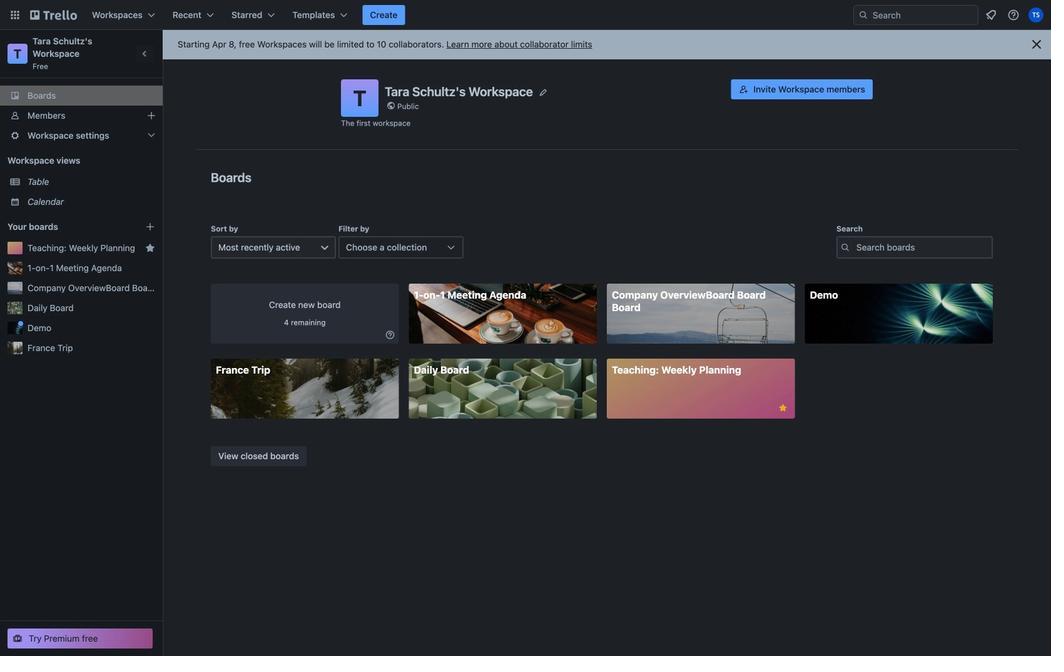 Task type: locate. For each thing, give the bounding box(es) containing it.
Search boards text field
[[836, 236, 993, 259]]

starred icon image
[[145, 243, 155, 253]]

tara schultz (taraschultz7) image
[[1029, 8, 1044, 23]]

sm image
[[384, 329, 396, 342]]

0 notifications image
[[983, 8, 998, 23]]

primary element
[[0, 0, 1051, 30]]

open information menu image
[[1007, 9, 1020, 21]]

add board image
[[145, 222, 155, 232]]



Task type: vqa. For each thing, say whether or not it's contained in the screenshot.
Imagination to the right
no



Task type: describe. For each thing, give the bounding box(es) containing it.
workspace navigation collapse icon image
[[136, 45, 154, 63]]

Search field
[[853, 5, 978, 25]]

your boards with 6 items element
[[8, 220, 126, 235]]

search image
[[858, 10, 868, 20]]

click to unstar this board. it will be removed from your starred list. image
[[777, 403, 789, 414]]

back to home image
[[30, 5, 77, 25]]



